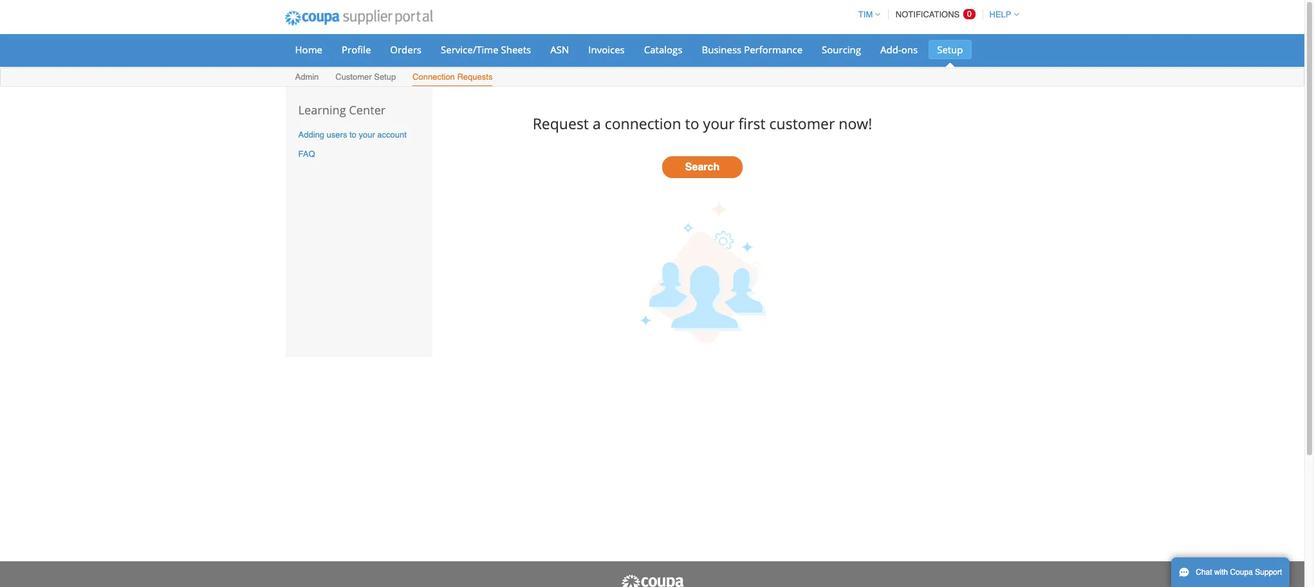 Task type: describe. For each thing, give the bounding box(es) containing it.
learning center
[[298, 102, 386, 118]]

1 vertical spatial coupa supplier portal image
[[620, 575, 684, 588]]

0 horizontal spatial to
[[349, 130, 356, 140]]

with
[[1214, 568, 1228, 577]]

coupa
[[1230, 568, 1253, 577]]

customer setup
[[335, 72, 396, 82]]

customer setup link
[[335, 70, 397, 86]]

request
[[533, 113, 589, 134]]

1 horizontal spatial your
[[703, 113, 735, 134]]

adding users to your account link
[[298, 130, 407, 140]]

add-ons link
[[872, 40, 926, 59]]

1 horizontal spatial to
[[685, 113, 699, 134]]

catalogs
[[644, 43, 682, 56]]

requests
[[457, 72, 493, 82]]

service/time
[[441, 43, 499, 56]]

asn
[[550, 43, 569, 56]]

adding
[[298, 130, 324, 140]]

orders link
[[382, 40, 430, 59]]

invoices
[[588, 43, 625, 56]]

setup link
[[929, 40, 971, 59]]

0 vertical spatial setup
[[937, 43, 963, 56]]

connection
[[605, 113, 681, 134]]

search button
[[662, 157, 743, 179]]

connection requests link
[[412, 70, 493, 86]]

notifications
[[896, 10, 960, 19]]

invoices link
[[580, 40, 633, 59]]

business performance
[[702, 43, 803, 56]]

chat with coupa support
[[1196, 568, 1282, 577]]

chat with coupa support button
[[1171, 558, 1290, 588]]

business performance link
[[693, 40, 811, 59]]

center
[[349, 102, 386, 118]]

home
[[295, 43, 322, 56]]

account
[[377, 130, 407, 140]]

learning
[[298, 102, 346, 118]]

ons
[[901, 43, 918, 56]]

orders
[[390, 43, 422, 56]]



Task type: vqa. For each thing, say whether or not it's contained in the screenshot.
Customer Setup link
yes



Task type: locate. For each thing, give the bounding box(es) containing it.
adding users to your account
[[298, 130, 407, 140]]

your
[[703, 113, 735, 134], [359, 130, 375, 140]]

setup down notifications 0
[[937, 43, 963, 56]]

service/time sheets link
[[432, 40, 539, 59]]

connection
[[413, 72, 455, 82]]

catalogs link
[[636, 40, 691, 59]]

faq
[[298, 150, 315, 159]]

to
[[685, 113, 699, 134], [349, 130, 356, 140]]

admin
[[295, 72, 319, 82]]

sourcing
[[822, 43, 861, 56]]

your down 'center'
[[359, 130, 375, 140]]

customer
[[335, 72, 372, 82]]

admin link
[[294, 70, 319, 86]]

customer
[[769, 113, 835, 134]]

add-
[[880, 43, 901, 56]]

1 horizontal spatial setup
[[937, 43, 963, 56]]

chat
[[1196, 568, 1212, 577]]

notifications 0
[[896, 9, 972, 19]]

1 horizontal spatial coupa supplier portal image
[[620, 575, 684, 588]]

coupa supplier portal image
[[276, 2, 442, 34], [620, 575, 684, 588]]

0 horizontal spatial setup
[[374, 72, 396, 82]]

your left first
[[703, 113, 735, 134]]

performance
[[744, 43, 803, 56]]

help link
[[984, 10, 1019, 19]]

sheets
[[501, 43, 531, 56]]

connection requests
[[413, 72, 493, 82]]

support
[[1255, 568, 1282, 577]]

setup right customer
[[374, 72, 396, 82]]

request a connection to your first customer now!
[[533, 113, 872, 134]]

0 horizontal spatial your
[[359, 130, 375, 140]]

profile
[[342, 43, 371, 56]]

setup
[[937, 43, 963, 56], [374, 72, 396, 82]]

to up search
[[685, 113, 699, 134]]

service/time sheets
[[441, 43, 531, 56]]

business
[[702, 43, 742, 56]]

0 vertical spatial coupa supplier portal image
[[276, 2, 442, 34]]

add-ons
[[880, 43, 918, 56]]

tim
[[858, 10, 873, 19]]

profile link
[[333, 40, 379, 59]]

faq link
[[298, 150, 315, 159]]

sourcing link
[[813, 40, 869, 59]]

home link
[[287, 40, 331, 59]]

0
[[967, 9, 972, 19]]

to right the users
[[349, 130, 356, 140]]

0 horizontal spatial coupa supplier portal image
[[276, 2, 442, 34]]

tim link
[[853, 10, 881, 19]]

search
[[685, 162, 720, 173]]

help
[[989, 10, 1011, 19]]

now!
[[839, 113, 872, 134]]

1 vertical spatial setup
[[374, 72, 396, 82]]

a
[[593, 113, 601, 134]]

navigation containing notifications 0
[[853, 2, 1019, 27]]

first
[[738, 113, 766, 134]]

asn link
[[542, 40, 577, 59]]

navigation
[[853, 2, 1019, 27]]

users
[[327, 130, 347, 140]]



